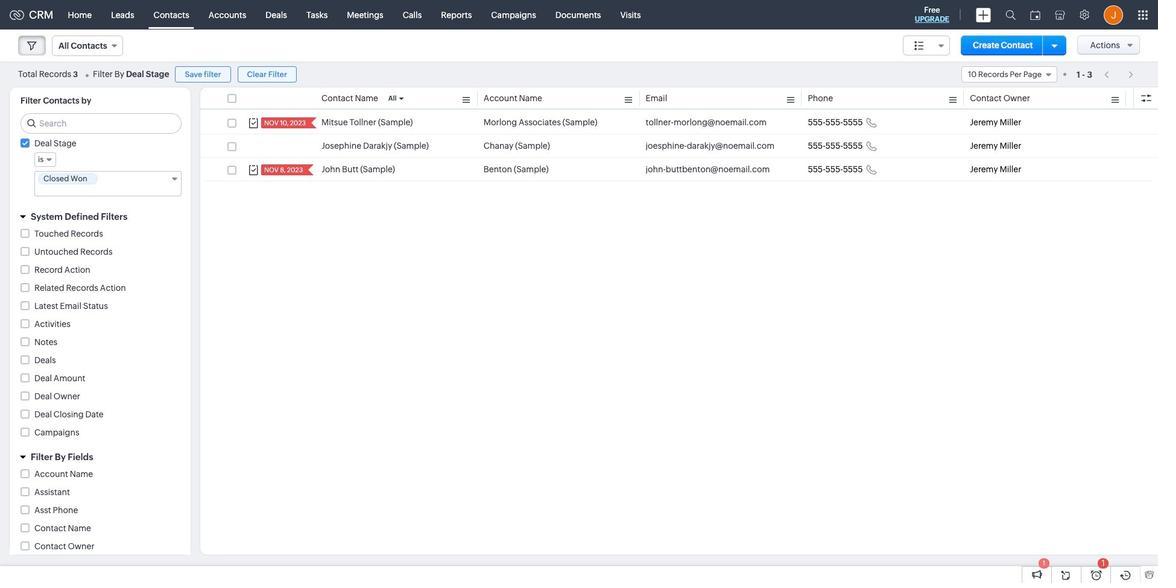 Task type: vqa. For each thing, say whether or not it's contained in the screenshot.
the "Search" text box
yes



Task type: locate. For each thing, give the bounding box(es) containing it.
calendar image
[[1030, 10, 1041, 20]]

row group
[[200, 111, 1158, 182]]

navigation
[[1099, 66, 1140, 83]]

create menu image
[[976, 8, 991, 22]]

create menu element
[[969, 0, 998, 29]]

None text field
[[38, 186, 166, 195]]

none field size
[[903, 36, 950, 55]]

logo image
[[10, 10, 24, 20]]

None field
[[52, 36, 123, 56], [903, 36, 950, 55], [962, 66, 1057, 83], [34, 153, 56, 167], [34, 171, 182, 197], [52, 36, 123, 56], [962, 66, 1057, 83], [34, 153, 56, 167], [34, 171, 182, 197]]

search element
[[998, 0, 1023, 30]]



Task type: describe. For each thing, give the bounding box(es) containing it.
profile image
[[1104, 5, 1123, 24]]

Search text field
[[21, 114, 181, 133]]

size image
[[915, 40, 924, 51]]

profile element
[[1097, 0, 1130, 29]]

search image
[[1006, 10, 1016, 20]]



